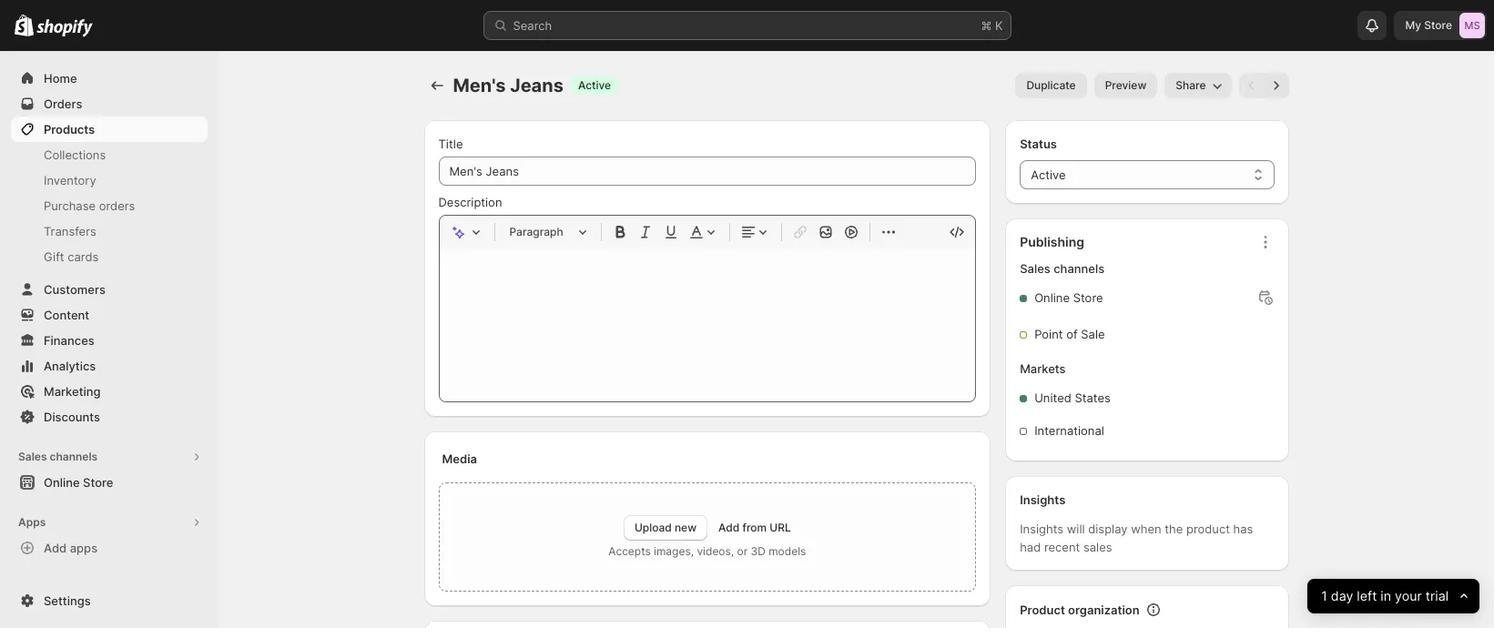 Task type: describe. For each thing, give the bounding box(es) containing it.
⌘
[[982, 18, 992, 33]]

upload
[[635, 521, 672, 535]]

1 horizontal spatial online store
[[1035, 291, 1104, 305]]

gift cards
[[44, 250, 99, 264]]

finances link
[[11, 328, 208, 353]]

add for add from url
[[719, 521, 740, 535]]

publishing
[[1020, 234, 1085, 250]]

active for status
[[1031, 168, 1066, 182]]

videos,
[[697, 545, 734, 558]]

sales channels button
[[11, 445, 208, 470]]

add from url
[[719, 521, 791, 535]]

your
[[1395, 588, 1423, 604]]

states
[[1075, 391, 1111, 405]]

marketing
[[44, 384, 101, 399]]

united states
[[1035, 391, 1111, 405]]

analytics
[[44, 359, 96, 374]]

collections
[[44, 148, 106, 162]]

sales channels inside "button"
[[18, 450, 98, 464]]

channels inside sales channels "button"
[[50, 450, 98, 464]]

previous image
[[1243, 77, 1261, 95]]

sales inside "button"
[[18, 450, 47, 464]]

of
[[1067, 327, 1078, 342]]

preview
[[1106, 78, 1147, 92]]

online store button
[[0, 470, 219, 496]]

online inside button
[[44, 476, 80, 490]]

inventory link
[[11, 168, 208, 193]]

⌘ k
[[982, 18, 1003, 33]]

duplicate
[[1027, 78, 1076, 92]]

point of sale
[[1035, 327, 1106, 342]]

finances
[[44, 333, 95, 348]]

url
[[770, 521, 791, 535]]

gift cards link
[[11, 244, 208, 270]]

display
[[1089, 522, 1128, 537]]

status
[[1020, 137, 1058, 151]]

duplicate button
[[1016, 73, 1087, 98]]

upload new
[[635, 521, 697, 535]]

add apps
[[44, 541, 98, 556]]

marketing link
[[11, 379, 208, 404]]

day
[[1331, 588, 1354, 604]]

markets
[[1020, 362, 1066, 376]]

preview button
[[1095, 73, 1158, 98]]

purchase
[[44, 199, 96, 213]]

when
[[1132, 522, 1162, 537]]

product organization
[[1020, 603, 1140, 618]]

analytics link
[[11, 353, 208, 379]]

trial
[[1426, 588, 1449, 604]]

online store link
[[11, 470, 208, 496]]

accepts images, videos, or 3d models
[[609, 545, 807, 558]]

settings link
[[11, 589, 208, 614]]

products link
[[11, 117, 208, 142]]

collections link
[[11, 142, 208, 168]]

orders
[[44, 97, 82, 111]]

apps
[[18, 516, 46, 529]]

my store image
[[1460, 13, 1486, 38]]

customers
[[44, 282, 106, 297]]

insights will display when the product has had recent sales
[[1020, 522, 1254, 555]]

1 day left in your trial button
[[1308, 579, 1480, 614]]

add from url button
[[719, 521, 791, 535]]

media
[[442, 452, 477, 466]]

k
[[996, 18, 1003, 33]]

apps
[[70, 541, 98, 556]]

1 horizontal spatial online
[[1035, 291, 1070, 305]]

accepts
[[609, 545, 651, 558]]

home
[[44, 71, 77, 86]]

3d
[[751, 545, 766, 558]]

0 horizontal spatial shopify image
[[15, 14, 34, 36]]

inventory
[[44, 173, 96, 188]]

1 horizontal spatial store
[[1074, 291, 1104, 305]]

men's
[[453, 75, 506, 97]]

cards
[[68, 250, 99, 264]]

0 vertical spatial sales channels
[[1020, 261, 1105, 276]]



Task type: locate. For each thing, give the bounding box(es) containing it.
1 day left in your trial
[[1322, 588, 1449, 604]]

1 horizontal spatial sales
[[1020, 261, 1051, 276]]

2 insights from the top
[[1020, 522, 1064, 537]]

add apps button
[[11, 536, 208, 561]]

title
[[439, 137, 463, 151]]

store up sale
[[1074, 291, 1104, 305]]

sales down publishing
[[1020, 261, 1051, 276]]

transfers
[[44, 224, 96, 239]]

1 vertical spatial channels
[[50, 450, 98, 464]]

0 horizontal spatial add
[[44, 541, 67, 556]]

0 vertical spatial store
[[1425, 18, 1453, 32]]

online store down sales channels "button"
[[44, 476, 113, 490]]

store inside button
[[83, 476, 113, 490]]

transfers link
[[11, 219, 208, 244]]

men's jeans
[[453, 75, 564, 97]]

online up point
[[1035, 291, 1070, 305]]

1 horizontal spatial add
[[719, 521, 740, 535]]

orders
[[99, 199, 135, 213]]

0 vertical spatial add
[[719, 521, 740, 535]]

1 insights from the top
[[1020, 493, 1066, 507]]

1
[[1322, 588, 1328, 604]]

add for add apps
[[44, 541, 67, 556]]

united
[[1035, 391, 1072, 405]]

add
[[719, 521, 740, 535], [44, 541, 67, 556]]

1 vertical spatial online
[[44, 476, 80, 490]]

sales
[[1020, 261, 1051, 276], [18, 450, 47, 464]]

1 horizontal spatial shopify image
[[37, 19, 93, 37]]

0 horizontal spatial channels
[[50, 450, 98, 464]]

online store inside button
[[44, 476, 113, 490]]

insights for insights
[[1020, 493, 1066, 507]]

0 horizontal spatial active
[[578, 78, 611, 92]]

active
[[578, 78, 611, 92], [1031, 168, 1066, 182]]

orders link
[[11, 91, 208, 117]]

content
[[44, 308, 89, 322]]

the
[[1165, 522, 1184, 537]]

0 vertical spatial online
[[1035, 291, 1070, 305]]

store down sales channels "button"
[[83, 476, 113, 490]]

store
[[1425, 18, 1453, 32], [1074, 291, 1104, 305], [83, 476, 113, 490]]

sales channels down publishing
[[1020, 261, 1105, 276]]

sales channels down discounts at the left of the page
[[18, 450, 98, 464]]

online up apps
[[44, 476, 80, 490]]

insights for insights will display when the product has had recent sales
[[1020, 522, 1064, 537]]

in
[[1381, 588, 1392, 604]]

paragraph
[[510, 225, 564, 239]]

2 horizontal spatial store
[[1425, 18, 1453, 32]]

0 horizontal spatial online
[[44, 476, 80, 490]]

share button
[[1165, 73, 1232, 98]]

channels down publishing
[[1054, 261, 1105, 276]]

channels down discounts at the left of the page
[[50, 450, 98, 464]]

1 vertical spatial store
[[1074, 291, 1104, 305]]

new
[[675, 521, 697, 535]]

0 horizontal spatial sales channels
[[18, 450, 98, 464]]

had
[[1020, 540, 1042, 555]]

sale
[[1082, 327, 1106, 342]]

settings
[[44, 594, 91, 609]]

left
[[1357, 588, 1377, 604]]

customers link
[[11, 277, 208, 302]]

0 horizontal spatial sales
[[18, 450, 47, 464]]

search
[[513, 18, 552, 33]]

purchase orders link
[[11, 193, 208, 219]]

online store up the point of sale
[[1035, 291, 1104, 305]]

gift
[[44, 250, 64, 264]]

or
[[737, 545, 748, 558]]

active down status
[[1031, 168, 1066, 182]]

international
[[1035, 424, 1105, 438]]

models
[[769, 545, 807, 558]]

0 vertical spatial online store
[[1035, 291, 1104, 305]]

0 horizontal spatial online store
[[44, 476, 113, 490]]

1 horizontal spatial active
[[1031, 168, 1066, 182]]

discounts
[[44, 410, 100, 425]]

channels
[[1054, 261, 1105, 276], [50, 450, 98, 464]]

1 vertical spatial online store
[[44, 476, 113, 490]]

0 vertical spatial channels
[[1054, 261, 1105, 276]]

product
[[1187, 522, 1231, 537]]

1 horizontal spatial channels
[[1054, 261, 1105, 276]]

apps button
[[11, 510, 208, 536]]

0 vertical spatial insights
[[1020, 493, 1066, 507]]

active for men's jeans
[[578, 78, 611, 92]]

content link
[[11, 302, 208, 328]]

add left apps
[[44, 541, 67, 556]]

0 horizontal spatial store
[[83, 476, 113, 490]]

insights inside insights will display when the product has had recent sales
[[1020, 522, 1064, 537]]

online
[[1035, 291, 1070, 305], [44, 476, 80, 490]]

purchase orders
[[44, 199, 135, 213]]

discounts link
[[11, 404, 208, 430]]

my
[[1406, 18, 1422, 32]]

organization
[[1069, 603, 1140, 618]]

add left from
[[719, 521, 740, 535]]

my store
[[1406, 18, 1453, 32]]

1 horizontal spatial sales channels
[[1020, 261, 1105, 276]]

upload new button
[[624, 516, 708, 541]]

point
[[1035, 327, 1064, 342]]

shopify image
[[15, 14, 34, 36], [37, 19, 93, 37]]

images,
[[654, 545, 694, 558]]

1 vertical spatial active
[[1031, 168, 1066, 182]]

1 vertical spatial add
[[44, 541, 67, 556]]

1 vertical spatial insights
[[1020, 522, 1064, 537]]

home link
[[11, 66, 208, 91]]

products
[[44, 122, 95, 137]]

sales down discounts at the left of the page
[[18, 450, 47, 464]]

store right my
[[1425, 18, 1453, 32]]

add inside button
[[44, 541, 67, 556]]

0 vertical spatial sales
[[1020, 261, 1051, 276]]

1 vertical spatial sales
[[18, 450, 47, 464]]

Title text field
[[439, 157, 977, 186]]

2 vertical spatial store
[[83, 476, 113, 490]]

active right jeans
[[578, 78, 611, 92]]

0 vertical spatial active
[[578, 78, 611, 92]]

1 vertical spatial sales channels
[[18, 450, 98, 464]]

from
[[743, 521, 767, 535]]

paragraph button
[[502, 221, 594, 243]]

jeans
[[510, 75, 564, 97]]

online store
[[1035, 291, 1104, 305], [44, 476, 113, 490]]

will
[[1067, 522, 1086, 537]]

share
[[1176, 78, 1207, 92]]

recent
[[1045, 540, 1081, 555]]

sales
[[1084, 540, 1113, 555]]



Task type: vqa. For each thing, say whether or not it's contained in the screenshot.
Insights will display when the product has had recent sales's Insights
yes



